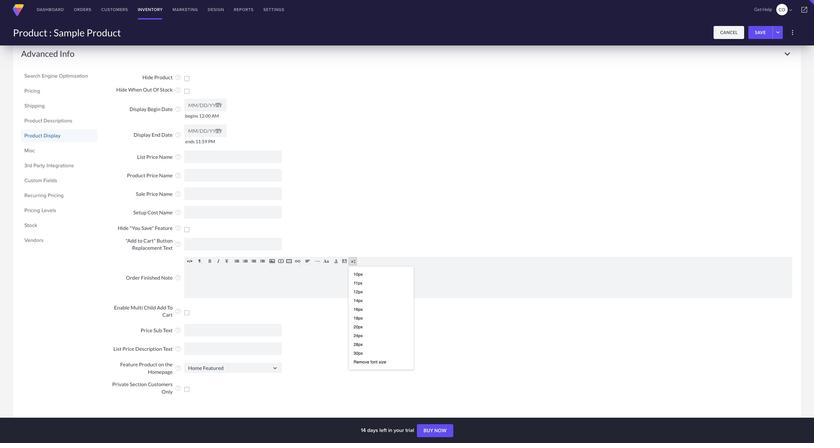 Task type: locate. For each thing, give the bounding box(es) containing it.
help_outline down setup cost name help_outline
[[175, 225, 181, 232]]

2 vertical spatial hide
[[118, 225, 129, 231]]

help_outline right end
[[175, 132, 181, 138]]

0 vertical spatial add
[[28, 11, 37, 16]]

price for product price name help_outline
[[146, 172, 158, 179]]

display for display end date help_outline
[[134, 132, 151, 138]]

date for display end date help_outline
[[162, 132, 173, 138]]

pricing levels link
[[24, 205, 94, 216]]

list left description
[[113, 346, 122, 352]]

name right cost
[[159, 209, 173, 216]]

remove
[[354, 360, 370, 365]]

text down button
[[163, 245, 173, 251]]

7 help_outline from the top
[[175, 191, 181, 197]]

10 help_outline from the top
[[175, 241, 181, 248]]

begins
[[185, 113, 198, 119]]

your
[[394, 427, 404, 434]]

pricing down custom fields 'link' on the top of the page
[[48, 192, 64, 199]]

name up setup cost name help_outline
[[159, 191, 173, 197]]

1 horizontal spatial list
[[137, 154, 145, 160]]

5 help_outline from the top
[[175, 154, 181, 160]]

1 text from the top
[[163, 245, 173, 251]]

product down shipping at the left of page
[[24, 117, 42, 125]]

add link
[[21, 7, 44, 20]]

1 name from the top
[[159, 154, 173, 160]]

hide for save"
[[118, 225, 129, 231]]

10px
[[354, 272, 363, 277]]

expand_more
[[782, 49, 793, 60]]

stock
[[160, 87, 173, 93], [24, 222, 37, 229]]

1 vertical spatial list
[[113, 346, 122, 352]]

product
[[13, 27, 47, 38], [87, 27, 121, 38], [154, 74, 173, 80], [24, 117, 42, 125], [24, 132, 42, 140], [127, 172, 145, 179], [139, 362, 157, 368]]

help_outline inside "add to cart" button replacement text help_outline
[[175, 241, 181, 248]]

2 name from the top
[[159, 172, 173, 179]]

product down "add" link at top left
[[13, 27, 47, 38]]

help_outline up "hide when out of stock help_outline"
[[175, 74, 181, 81]]

descriptions
[[44, 117, 72, 125]]

feature inside hide "you save" feature help_outline
[[155, 225, 173, 231]]

name for sale price name help_outline
[[159, 191, 173, 197]]

0 vertical spatial feature
[[155, 225, 173, 231]]

more_vert button
[[787, 26, 800, 39]]

product left on
[[139, 362, 157, 368]]

multi
[[131, 305, 143, 311]]

text
[[163, 245, 173, 251], [163, 328, 173, 334], [163, 346, 173, 352]]

levels
[[42, 207, 56, 214]]

hide for help_outline
[[142, 74, 153, 80]]

3rd
[[24, 162, 32, 170]]

0 vertical spatial date
[[162, 106, 173, 112]]

recurring pricing
[[24, 192, 64, 199]]

price inside price sub text help_outline
[[141, 328, 153, 334]]

name inside setup cost name help_outline
[[159, 209, 173, 216]]

20px
[[354, 325, 363, 330]]

help_outline right button
[[175, 241, 181, 248]]

price for sale price name help_outline
[[146, 191, 158, 197]]

setup
[[133, 209, 146, 216]]

the
[[165, 362, 173, 368]]

2 date from the top
[[162, 132, 173, 138]]

0 vertical spatial pricing
[[24, 87, 40, 95]]

add
[[28, 11, 37, 16], [157, 305, 166, 311]]

help_outline down "list price name help_outline"
[[175, 172, 181, 179]]

1 horizontal spatial add
[[157, 305, 166, 311]]

advanced
[[21, 49, 58, 59]]

0 horizontal spatial add
[[28, 11, 37, 16]]

help_outline inside private section customers only help_outline
[[175, 385, 181, 392]]

hide up "out"
[[142, 74, 153, 80]]

list price name help_outline
[[137, 154, 181, 160]]

pricing
[[24, 87, 40, 95], [48, 192, 64, 199], [24, 207, 40, 214]]

dashboard link
[[32, 0, 69, 20]]

:
[[49, 27, 52, 38]]

price inside sale price name help_outline
[[146, 191, 158, 197]]

product up the of
[[154, 74, 173, 80]]

3 text from the top
[[163, 346, 173, 352]]

hide inside hide product help_outline
[[142, 74, 153, 80]]

hide inside "hide when out of stock help_outline"
[[116, 87, 127, 93]]

name up product price name help_outline
[[159, 154, 173, 160]]

12:00
[[199, 113, 211, 119]]

fields
[[43, 177, 57, 184]]

18px link
[[352, 314, 411, 323]]

pricing for pricing levels
[[24, 207, 40, 214]]

9 help_outline from the top
[[175, 225, 181, 232]]

name for product price name help_outline
[[159, 172, 173, 179]]

display left begin
[[130, 106, 147, 112]]

price inside list price description text help_outline
[[123, 346, 134, 352]]

help_outline up setup cost name help_outline
[[175, 191, 181, 197]]

11 help_outline from the top
[[175, 275, 181, 281]]

feature inside feature product on the homepage help_outline
[[120, 362, 138, 368]]

feature
[[155, 225, 173, 231], [120, 362, 138, 368]]

1 vertical spatial add
[[157, 305, 166, 311]]

0 horizontal spatial feature
[[120, 362, 138, 368]]

date inside display end date help_outline
[[162, 132, 173, 138]]

child
[[144, 305, 156, 311]]

1 help_outline from the top
[[175, 74, 181, 81]]

1 horizontal spatial feature
[[155, 225, 173, 231]]

display inside display end date help_outline
[[134, 132, 151, 138]]

1 vertical spatial stock
[[24, 222, 37, 229]]

co
[[779, 7, 786, 12]]

feature up button
[[155, 225, 173, 231]]

hide inside hide "you save" feature help_outline
[[118, 225, 129, 231]]

info
[[60, 49, 75, 59]]

pm
[[208, 139, 215, 144]]

recurring
[[24, 192, 46, 199]]

1 horizontal spatial customers
[[148, 382, 173, 388]]

1 vertical spatial text
[[163, 328, 173, 334]]

of
[[153, 87, 159, 93]]

search engine optimization link
[[24, 71, 94, 82]]

11px
[[354, 281, 363, 286]]

help_outline right the
[[175, 365, 181, 372]]

28px link
[[352, 340, 411, 349]]

cancel link
[[714, 26, 745, 39]]

sample
[[54, 27, 85, 38]]

0 horizontal spatial list
[[113, 346, 122, 352]]

help_outline up product price name help_outline
[[175, 154, 181, 160]]

product inside feature product on the homepage help_outline
[[139, 362, 157, 368]]

stock up 'vendors'
[[24, 222, 37, 229]]

vendors
[[24, 237, 44, 244]]

None text field
[[184, 238, 282, 251], [184, 324, 282, 337], [184, 363, 282, 373], [184, 238, 282, 251], [184, 324, 282, 337], [184, 363, 282, 373]]

custom fields link
[[24, 175, 94, 186]]

help_outline down hide product help_outline
[[175, 87, 181, 93]]

15 help_outline from the top
[[175, 365, 181, 372]]

name for setup cost name help_outline
[[159, 209, 173, 216]]

cost
[[147, 209, 158, 216]]

3 name from the top
[[159, 191, 173, 197]]

customers up only
[[148, 382, 173, 388]]

2 help_outline from the top
[[175, 87, 181, 93]]

list up product price name help_outline
[[137, 154, 145, 160]]

help_outline inside price sub text help_outline
[[175, 328, 181, 334]]

help_outline right begin
[[175, 106, 181, 112]]

ends
[[185, 139, 195, 144]]

price left description
[[123, 346, 134, 352]]

None text field
[[184, 150, 282, 163], [184, 169, 282, 182], [184, 188, 282, 200], [184, 206, 282, 219], [184, 343, 282, 355], [184, 150, 282, 163], [184, 169, 282, 182], [184, 188, 282, 200], [184, 206, 282, 219], [184, 343, 282, 355]]

name inside "list price name help_outline"
[[159, 154, 173, 160]]

help_outline right cost
[[175, 210, 181, 216]]

price left the sub
[[141, 328, 153, 334]]

pricing down recurring
[[24, 207, 40, 214]]

get help
[[755, 7, 773, 12]]

name inside sale price name help_outline
[[159, 191, 173, 197]]

text right the sub
[[163, 328, 173, 334]]

11:59
[[196, 139, 207, 144]]


[[272, 365, 279, 372]]

20px link
[[352, 323, 411, 332]]

price inside product price name help_outline
[[146, 172, 158, 179]]

display for display begin date help_outline
[[130, 106, 147, 112]]

stock right the of
[[160, 87, 173, 93]]

recurring pricing link
[[24, 190, 94, 201]]

4 help_outline from the top
[[175, 132, 181, 138]]

0 vertical spatial list
[[137, 154, 145, 160]]

help_outline inside product price name help_outline
[[175, 172, 181, 179]]

save link
[[749, 26, 773, 39]]

feature up private
[[120, 362, 138, 368]]

help_outline down price sub text help_outline
[[175, 346, 181, 353]]

pricing down search
[[24, 87, 40, 95]]

14 help_outline from the top
[[175, 346, 181, 353]]

shipping link
[[24, 101, 94, 112]]

hide left "you
[[118, 225, 129, 231]]

list inside "list price name help_outline"
[[137, 154, 145, 160]]

0 vertical spatial stock
[[160, 87, 173, 93]]

2 vertical spatial pricing
[[24, 207, 40, 214]]

on
[[158, 362, 164, 368]]

1 horizontal spatial stock
[[160, 87, 173, 93]]

3 help_outline from the top
[[175, 106, 181, 112]]

enable multi child add to cart help_outline
[[114, 305, 181, 318]]

help_outline right only
[[175, 385, 181, 392]]

date for display begin date help_outline
[[162, 106, 173, 112]]

2 vertical spatial text
[[163, 346, 173, 352]]

help_outline right to
[[175, 308, 181, 315]]

24px link
[[352, 332, 411, 340]]

0 horizontal spatial stock
[[24, 222, 37, 229]]

date
[[162, 106, 173, 112], [162, 132, 173, 138]]

MM/DD/YYYY text field
[[184, 125, 227, 137]]

size
[[379, 360, 386, 365]]

1 vertical spatial hide
[[116, 87, 127, 93]]

display left end
[[134, 132, 151, 138]]

customers right orders
[[101, 7, 128, 13]]

hide for out
[[116, 87, 127, 93]]

0 vertical spatial hide
[[142, 74, 153, 80]]

date inside display begin date help_outline
[[162, 106, 173, 112]]

list inside list price description text help_outline
[[113, 346, 122, 352]]

2 text from the top
[[163, 328, 173, 334]]

16 help_outline from the top
[[175, 385, 181, 392]]

sub
[[153, 328, 162, 334]]

help_outline right note
[[175, 275, 181, 281]]

12 help_outline from the top
[[175, 308, 181, 315]]

1 vertical spatial customers
[[148, 382, 173, 388]]

1 vertical spatial feature
[[120, 362, 138, 368]]

cancel
[[721, 30, 738, 35]]

1 vertical spatial date
[[162, 132, 173, 138]]

text up the
[[163, 346, 173, 352]]

help_outline inside hide "you save" feature help_outline
[[175, 225, 181, 232]]

0 vertical spatial text
[[163, 245, 173, 251]]

help_outline inside "enable multi child add to cart help_outline"
[[175, 308, 181, 315]]

hide left when
[[116, 87, 127, 93]]

name inside product price name help_outline
[[159, 172, 173, 179]]

8 help_outline from the top
[[175, 210, 181, 216]]

product up sale
[[127, 172, 145, 179]]

help_outline inside order finished note help_outline
[[175, 275, 181, 281]]

13 help_outline from the top
[[175, 328, 181, 334]]

name down "list price name help_outline"
[[159, 172, 173, 179]]

display inside display begin date help_outline
[[130, 106, 147, 112]]

help_outline right the sub
[[175, 328, 181, 334]]

6 help_outline from the top
[[175, 172, 181, 179]]

orders
[[74, 7, 91, 13]]

homepage
[[148, 369, 173, 375]]

date right end
[[162, 132, 173, 138]]

price for list price name help_outline
[[146, 154, 158, 160]]

price down "list price name help_outline"
[[146, 172, 158, 179]]

pricing for pricing
[[24, 87, 40, 95]]

misc link
[[24, 145, 94, 157]]

name for list price name help_outline
[[159, 154, 173, 160]]

product inside product price name help_outline
[[127, 172, 145, 179]]

"add
[[126, 238, 137, 244]]

help_outline
[[175, 74, 181, 81], [175, 87, 181, 93], [175, 106, 181, 112], [175, 132, 181, 138], [175, 154, 181, 160], [175, 172, 181, 179], [175, 191, 181, 197], [175, 210, 181, 216], [175, 225, 181, 232], [175, 241, 181, 248], [175, 275, 181, 281], [175, 308, 181, 315], [175, 328, 181, 334], [175, 346, 181, 353], [175, 365, 181, 372], [175, 385, 181, 392]]

date right begin
[[162, 106, 173, 112]]

price up product price name help_outline
[[146, 154, 158, 160]]

product display link
[[24, 130, 94, 142]]

price inside "list price name help_outline"
[[146, 154, 158, 160]]

advanced info
[[21, 49, 75, 59]]

0 horizontal spatial customers
[[101, 7, 128, 13]]

4 name from the top
[[159, 209, 173, 216]]

price right sale
[[146, 191, 158, 197]]

1 date from the top
[[162, 106, 173, 112]]

note
[[161, 275, 173, 281]]



Task type: vqa. For each thing, say whether or not it's contained in the screenshot.
help_outline Authorize for unverified 3D Secure enrollment at the left
no



Task type: describe. For each thing, give the bounding box(es) containing it.
1 vertical spatial pricing
[[48, 192, 64, 199]]

font
[[371, 360, 378, 365]]

private
[[112, 382, 129, 388]]

stock inside stock link
[[24, 222, 37, 229]]

sale price name help_outline
[[136, 191, 181, 197]]

product display
[[24, 132, 61, 140]]

14
[[361, 427, 366, 434]]

cart"
[[143, 238, 156, 244]]

price sub text help_outline
[[141, 328, 181, 334]]

misc
[[24, 147, 35, 155]]

left
[[380, 427, 387, 434]]

only
[[162, 389, 173, 395]]

text inside list price description text help_outline
[[163, 346, 173, 352]]

product price name help_outline
[[127, 172, 181, 179]]

description
[[135, 346, 162, 352]]

cart
[[162, 312, 173, 318]]

help_outline inside "hide when out of stock help_outline"
[[175, 87, 181, 93]]

help_outline inside hide product help_outline
[[175, 74, 181, 81]]

10px link
[[352, 270, 411, 279]]

out
[[143, 87, 152, 93]]

marketing
[[173, 7, 198, 13]]

display down product descriptions on the left top of page
[[44, 132, 61, 140]]

MM/DD/YYYY text field
[[184, 99, 227, 111]]

12px
[[354, 290, 363, 294]]

optimization
[[59, 72, 88, 80]]

14px
[[354, 298, 363, 303]]

product : sample product
[[13, 27, 121, 38]]


[[788, 7, 794, 13]]

custom fields
[[24, 177, 57, 184]]

sale
[[136, 191, 145, 197]]

0 vertical spatial customers
[[101, 7, 128, 13]]

12px link
[[352, 288, 411, 296]]

help_outline inside sale price name help_outline
[[175, 191, 181, 197]]

"add to cart" button replacement text help_outline
[[126, 238, 181, 251]]

help_outline inside setup cost name help_outline
[[175, 210, 181, 216]]

to
[[167, 305, 173, 311]]

inventory
[[138, 7, 163, 13]]

finished
[[141, 275, 160, 281]]

 link
[[795, 0, 815, 20]]

enable
[[114, 305, 130, 311]]

now
[[435, 428, 447, 434]]

ends 11:59 pm
[[185, 139, 215, 144]]

help_outline inside "list price name help_outline"
[[175, 154, 181, 160]]

product down orders
[[87, 27, 121, 38]]

save
[[755, 30, 766, 35]]

product descriptions link
[[24, 116, 94, 127]]

14 days left in your trial
[[361, 427, 416, 434]]

help_outline inside list price description text help_outline
[[175, 346, 181, 353]]

when
[[128, 87, 142, 93]]

buy
[[424, 428, 434, 434]]

order
[[126, 275, 140, 281]]

remove font size link
[[352, 358, 411, 367]]

hide product help_outline
[[142, 74, 181, 81]]

button
[[157, 238, 173, 244]]

buy now
[[424, 428, 447, 434]]

settings
[[263, 7, 285, 13]]

24px
[[354, 333, 363, 338]]

list for text
[[113, 346, 122, 352]]

3rd party integrations
[[24, 162, 74, 170]]

engine
[[42, 72, 58, 80]]

shipping
[[24, 102, 45, 110]]

am
[[212, 113, 219, 119]]

product inside hide product help_outline
[[154, 74, 173, 80]]

save"
[[141, 225, 154, 231]]

add inside "enable multi child add to cart help_outline"
[[157, 305, 166, 311]]

help_outline inside display begin date help_outline
[[175, 106, 181, 112]]

18px
[[354, 316, 363, 321]]

stock inside "hide when out of stock help_outline"
[[160, 87, 173, 93]]

integrations
[[46, 162, 74, 170]]

trial
[[406, 427, 414, 434]]

search engine optimization
[[24, 72, 88, 80]]

help_outline inside display end date help_outline
[[175, 132, 181, 138]]

order finished note help_outline
[[126, 275, 181, 281]]

list for help_outline
[[137, 154, 145, 160]]

section
[[130, 382, 147, 388]]

product up 'misc'
[[24, 132, 42, 140]]

product descriptions
[[24, 117, 72, 125]]

reports
[[234, 7, 254, 13]]

customers inside private section customers only help_outline
[[148, 382, 173, 388]]

pricing levels
[[24, 207, 56, 214]]

text inside "add to cart" button replacement text help_outline
[[163, 245, 173, 251]]

help_outline inside feature product on the homepage help_outline
[[175, 365, 181, 372]]

14px link
[[352, 296, 411, 305]]

display begin date help_outline
[[130, 106, 181, 112]]

hide "you save" feature help_outline
[[118, 225, 181, 232]]

end
[[152, 132, 160, 138]]

text inside price sub text help_outline
[[163, 328, 173, 334]]

buy now link
[[417, 425, 453, 438]]

display end date help_outline
[[134, 132, 181, 138]]

dashboard
[[37, 7, 64, 13]]

begin
[[148, 106, 160, 112]]

product inside "link"
[[24, 117, 42, 125]]

party
[[33, 162, 45, 170]]

30px
[[354, 351, 363, 356]]

11px link
[[352, 279, 411, 288]]

custom
[[24, 177, 42, 184]]

co 
[[779, 7, 794, 13]]

setup cost name help_outline
[[133, 209, 181, 216]]

private section customers only help_outline
[[112, 382, 181, 395]]

remove font size
[[354, 360, 386, 365]]

to
[[138, 238, 142, 244]]

price for list price description text help_outline
[[123, 346, 134, 352]]



